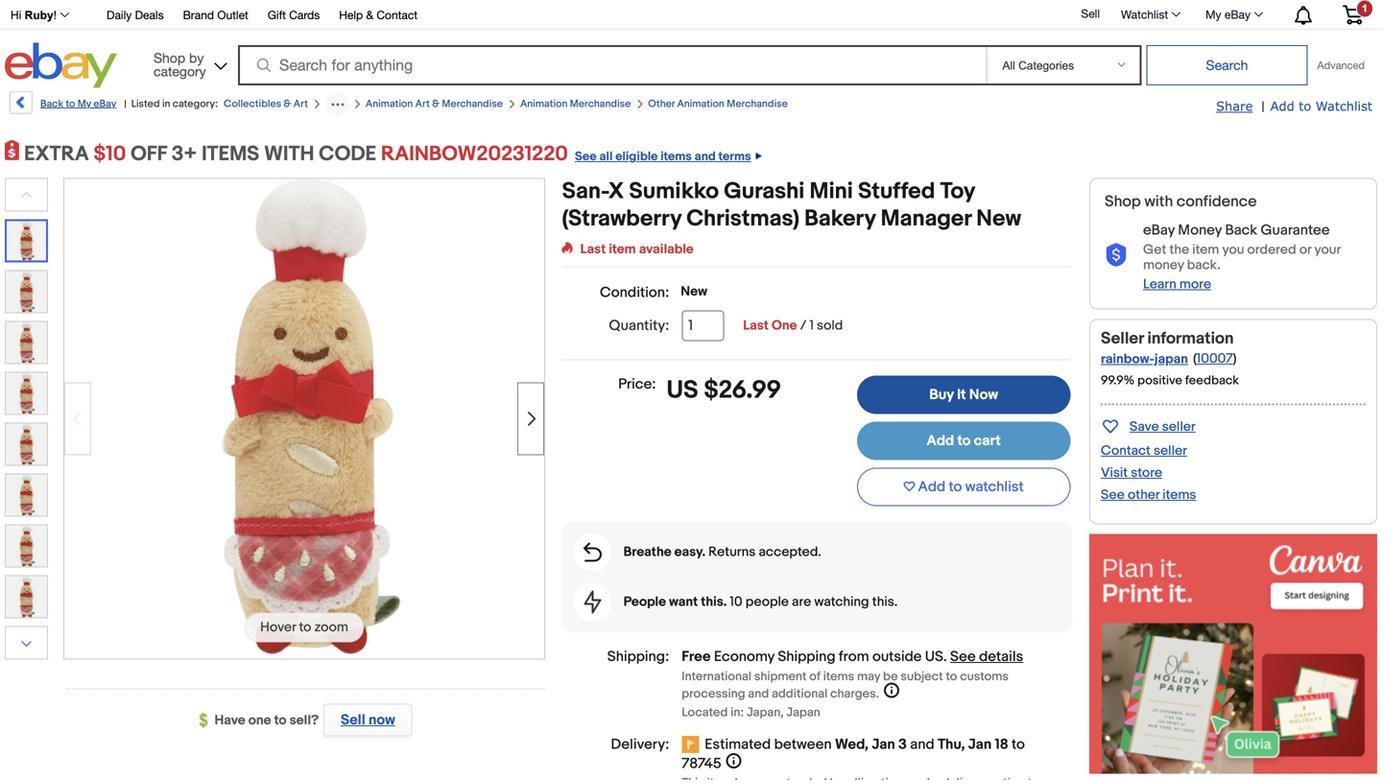Task type: describe. For each thing, give the bounding box(es) containing it.
money
[[1144, 257, 1184, 274]]

information
[[1148, 329, 1234, 349]]

my inside account navigation
[[1206, 8, 1222, 21]]

add to watchlist link
[[1271, 98, 1373, 115]]

hi ruby !
[[11, 9, 57, 22]]

see inside us $26.99 main content
[[951, 649, 976, 666]]

)
[[1234, 351, 1237, 367]]

be
[[883, 670, 898, 685]]

international
[[682, 670, 752, 685]]

processing
[[682, 687, 746, 702]]

0 horizontal spatial ebay
[[93, 98, 116, 110]]

0 horizontal spatial new
[[681, 284, 708, 300]]

(strawberry
[[562, 205, 682, 233]]

international shipment of items may be subject to customs processing and additional charges.
[[682, 670, 1009, 702]]

last for last item available
[[581, 241, 606, 258]]

japan
[[787, 706, 821, 721]]

shop with confidence
[[1105, 193, 1257, 211]]

to inside the share | add to watchlist
[[1299, 98, 1312, 113]]

us $26.99
[[667, 376, 782, 406]]

details
[[979, 649, 1024, 666]]

0 vertical spatial us
[[667, 376, 699, 406]]

share
[[1217, 98, 1253, 113]]

picture 2 of 14 image
[[6, 271, 47, 313]]

in
[[162, 98, 170, 110]]

to right one
[[274, 713, 287, 729]]

3 merchandise from the left
[[727, 98, 788, 110]]

78745
[[682, 756, 722, 773]]

help & contact
[[339, 8, 418, 22]]

seller for contact
[[1154, 443, 1188, 459]]

code
[[319, 142, 377, 167]]

picture 6 of 14 image
[[6, 475, 47, 516]]

watchlist inside 'link'
[[1121, 8, 1169, 21]]

ebay inside account navigation
[[1225, 8, 1251, 21]]

contact seller visit store see other items
[[1101, 443, 1197, 504]]

visit
[[1101, 465, 1128, 481]]

customs
[[960, 670, 1009, 685]]

to inside button
[[949, 479, 962, 496]]

| inside the share | add to watchlist
[[1262, 99, 1265, 115]]

bakery
[[805, 205, 876, 233]]

daily deals link
[[107, 5, 164, 26]]

terms
[[719, 149, 751, 164]]

brand
[[183, 8, 214, 22]]

off
[[131, 142, 167, 167]]

ebay money back guarantee get the item you ordered or your money back. learn more
[[1144, 222, 1341, 293]]

see other items link
[[1101, 487, 1197, 504]]

to inside estimated between wed, jan 3 and thu, jan 18 to 78745
[[1012, 736, 1025, 754]]

outside
[[873, 649, 922, 666]]

with details__icon image for ebay money back guarantee
[[1105, 244, 1128, 268]]

extra $10 off 3+ items with code rainbow20231220
[[24, 142, 568, 167]]

back to my ebay
[[40, 98, 116, 110]]

feedback
[[1186, 373, 1240, 388]]

last one / 1 sold
[[743, 318, 843, 334]]

share button
[[1217, 98, 1253, 115]]

and inside estimated between wed, jan 3 and thu, jan 18 to 78745
[[910, 736, 935, 754]]

ebay inside ebay money back guarantee get the item you ordered or your money back. learn more
[[1144, 222, 1175, 239]]

san-x sumikko gurashi mini stuffed toy (strawberry christmas) bakery manager new - picture 1 of 14 image
[[64, 177, 544, 657]]

all
[[600, 149, 613, 164]]

with
[[1145, 193, 1174, 211]]

1 horizontal spatial us
[[925, 649, 944, 666]]

add to watchlist
[[918, 479, 1024, 496]]

none submit inside shop by category banner
[[1147, 45, 1308, 85]]

collectibles & art
[[224, 98, 308, 110]]

cards
[[289, 8, 320, 22]]

quantity:
[[609, 317, 669, 335]]

1 vertical spatial my
[[78, 98, 91, 110]]

.
[[944, 649, 947, 666]]

see all eligible items and terms
[[575, 149, 751, 164]]

| listed in category:
[[124, 98, 218, 110]]

& for collectibles
[[284, 98, 291, 110]]

save
[[1130, 419, 1160, 435]]

now
[[970, 386, 998, 404]]

additional
[[772, 687, 828, 702]]

stuffed
[[858, 178, 936, 205]]

1 art from the left
[[294, 98, 308, 110]]

sell for sell now
[[341, 712, 366, 729]]

learn more link
[[1144, 276, 1212, 293]]

1 this. from the left
[[701, 594, 727, 611]]

shop by category banner
[[0, 0, 1378, 93]]

estimated between wed, jan 3 and thu, jan 18 to 78745
[[682, 736, 1025, 773]]

add for add to watchlist
[[918, 479, 946, 496]]

picture 4 of 14 image
[[6, 373, 47, 414]]

animation art & merchandise link
[[366, 98, 503, 110]]

1 jan from the left
[[872, 736, 896, 754]]

buy it now
[[930, 386, 998, 404]]

0 horizontal spatial |
[[124, 98, 127, 110]]

contact inside 'contact seller visit store see other items'
[[1101, 443, 1151, 459]]

your
[[1315, 242, 1341, 258]]

contact seller link
[[1101, 443, 1188, 459]]

category:
[[173, 98, 218, 110]]

picture 3 of 14 image
[[6, 322, 47, 363]]

2 this. from the left
[[873, 594, 898, 611]]

animation for animation merchandise
[[520, 98, 568, 110]]

from
[[839, 649, 870, 666]]

gift cards link
[[268, 5, 320, 26]]

add to cart
[[927, 433, 1001, 450]]

thu,
[[938, 736, 965, 754]]

item inside us $26.99 main content
[[609, 241, 636, 258]]

advertisement region
[[1090, 534, 1378, 774]]

1 inside us $26.99 main content
[[810, 318, 814, 334]]

shop by category button
[[145, 43, 231, 84]]

see inside 'contact seller visit store see other items'
[[1101, 487, 1125, 504]]

people want this. 10 people are watching this.
[[624, 594, 898, 611]]

picture 8 of 14 image
[[6, 577, 47, 618]]

more
[[1180, 276, 1212, 293]]

0 horizontal spatial back
[[40, 98, 63, 110]]

Quantity: text field
[[682, 311, 724, 341]]

deals
[[135, 8, 164, 22]]

items for see all eligible items and terms
[[661, 149, 692, 164]]

2 merchandise from the left
[[570, 98, 631, 110]]

easy.
[[675, 544, 706, 561]]

Search for anything text field
[[241, 47, 983, 84]]

confidence
[[1177, 193, 1257, 211]]

back.
[[1187, 257, 1221, 274]]

extra
[[24, 142, 89, 167]]

1 merchandise from the left
[[442, 98, 503, 110]]

located in: japan, japan
[[682, 706, 821, 721]]

shop for shop by category
[[154, 50, 185, 66]]

daily
[[107, 8, 132, 22]]

brand outlet link
[[183, 5, 249, 26]]

buy it now link
[[857, 376, 1071, 414]]

2 art from the left
[[415, 98, 430, 110]]



Task type: vqa. For each thing, say whether or not it's contained in the screenshot.
top the items
yes



Task type: locate. For each thing, give the bounding box(es) containing it.
to inside the international shipment of items may be subject to customs processing and additional charges.
[[946, 670, 958, 685]]

1 horizontal spatial last
[[743, 318, 769, 334]]

new inside san-x sumikko gurashi mini stuffed toy (strawberry christmas) bakery manager new
[[977, 205, 1022, 233]]

to down advanced link
[[1299, 98, 1312, 113]]

back up 'you'
[[1226, 222, 1258, 239]]

0 horizontal spatial shop
[[154, 50, 185, 66]]

0 vertical spatial new
[[977, 205, 1022, 233]]

1 horizontal spatial item
[[1193, 242, 1220, 258]]

10
[[730, 594, 743, 611]]

seller right save
[[1162, 419, 1196, 435]]

dollar sign image
[[199, 714, 215, 729]]

2 item from the left
[[1193, 242, 1220, 258]]

ebay right watchlist 'link'
[[1225, 8, 1251, 21]]

& inside help & contact link
[[366, 8, 374, 22]]

1 animation from the left
[[366, 98, 413, 110]]

2 horizontal spatial ebay
[[1225, 8, 1251, 21]]

my up "extra"
[[78, 98, 91, 110]]

2 vertical spatial ebay
[[1144, 222, 1175, 239]]

item down (strawberry
[[609, 241, 636, 258]]

seller
[[1101, 329, 1144, 349]]

1 vertical spatial items
[[1163, 487, 1197, 504]]

| left listed
[[124, 98, 127, 110]]

ruby
[[25, 9, 53, 22]]

other animation merchandise link
[[648, 98, 788, 110]]

this.
[[701, 594, 727, 611], [873, 594, 898, 611]]

us $26.99 main content
[[562, 178, 1073, 781]]

rainbow20231220
[[381, 142, 568, 167]]

add to watchlist button
[[857, 468, 1071, 507]]

save seller button
[[1101, 415, 1196, 437]]

& right the help at the top of the page
[[366, 8, 374, 22]]

add down add to cart link
[[918, 479, 946, 496]]

0 horizontal spatial &
[[284, 98, 291, 110]]

advanced link
[[1308, 46, 1375, 84]]

ordered
[[1248, 242, 1297, 258]]

and up japan,
[[748, 687, 769, 702]]

0 horizontal spatial animation
[[366, 98, 413, 110]]

seller down save seller
[[1154, 443, 1188, 459]]

2 horizontal spatial &
[[432, 98, 440, 110]]

with details__icon image left get
[[1105, 244, 1128, 268]]

0 horizontal spatial us
[[667, 376, 699, 406]]

1 vertical spatial see
[[1101, 487, 1125, 504]]

gift cards
[[268, 8, 320, 22]]

1 vertical spatial seller
[[1154, 443, 1188, 459]]

0 horizontal spatial items
[[661, 149, 692, 164]]

99.9%
[[1101, 373, 1135, 388]]

1 vertical spatial shop
[[1105, 193, 1141, 211]]

sell left the now
[[341, 712, 366, 729]]

this. left 10
[[701, 594, 727, 611]]

with details__icon image
[[1105, 244, 1128, 268], [584, 543, 602, 562], [584, 591, 602, 614]]

1 horizontal spatial and
[[748, 687, 769, 702]]

us up the subject
[[925, 649, 944, 666]]

1 horizontal spatial shop
[[1105, 193, 1141, 211]]

0 horizontal spatial last
[[581, 241, 606, 258]]

animation art & merchandise
[[366, 98, 503, 110]]

see details link
[[951, 649, 1024, 666]]

1 horizontal spatial contact
[[1101, 443, 1151, 459]]

2 vertical spatial add
[[918, 479, 946, 496]]

contact inside help & contact link
[[377, 8, 418, 22]]

&
[[366, 8, 374, 22], [284, 98, 291, 110], [432, 98, 440, 110]]

0 horizontal spatial contact
[[377, 8, 418, 22]]

shop inside shop by category
[[154, 50, 185, 66]]

estimated
[[705, 736, 771, 754]]

2 horizontal spatial items
[[1163, 487, 1197, 504]]

people
[[746, 594, 789, 611]]

0 horizontal spatial and
[[695, 149, 716, 164]]

& up rainbow20231220
[[432, 98, 440, 110]]

subject
[[901, 670, 943, 685]]

0 vertical spatial and
[[695, 149, 716, 164]]

animation merchandise
[[520, 98, 631, 110]]

see all eligible items and terms link
[[568, 142, 762, 167]]

with details__icon image left breathe
[[584, 543, 602, 562]]

add
[[1271, 98, 1295, 113], [927, 433, 955, 450], [918, 479, 946, 496]]

other
[[1128, 487, 1160, 504]]

jan left 18
[[969, 736, 992, 754]]

to left cart
[[958, 433, 971, 450]]

items for international shipment of items may be subject to customs processing and additional charges.
[[824, 670, 855, 685]]

picture 7 of 14 image
[[6, 526, 47, 567]]

seller inside 'contact seller visit store see other items'
[[1154, 443, 1188, 459]]

see right the . on the bottom right of page
[[951, 649, 976, 666]]

1 horizontal spatial my
[[1206, 8, 1222, 21]]

0 vertical spatial shop
[[154, 50, 185, 66]]

available
[[639, 241, 694, 258]]

2 vertical spatial with details__icon image
[[584, 591, 602, 614]]

animation down search for anything text box
[[520, 98, 568, 110]]

last left one
[[743, 318, 769, 334]]

save seller
[[1130, 419, 1196, 435]]

sell left watchlist 'link'
[[1082, 7, 1100, 20]]

merchandise down search for anything text box
[[570, 98, 631, 110]]

animation for animation art & merchandise
[[366, 98, 413, 110]]

learn
[[1144, 276, 1177, 293]]

art right "collectibles"
[[294, 98, 308, 110]]

to left watchlist
[[949, 479, 962, 496]]

animation
[[366, 98, 413, 110], [520, 98, 568, 110], [677, 98, 725, 110]]

free economy shipping from outside us . see details
[[682, 649, 1024, 666]]

1 vertical spatial ebay
[[93, 98, 116, 110]]

1 vertical spatial with details__icon image
[[584, 543, 602, 562]]

see
[[575, 149, 597, 164], [1101, 487, 1125, 504], [951, 649, 976, 666]]

account navigation
[[0, 0, 1378, 30]]

back up "extra"
[[40, 98, 63, 110]]

1 inside account navigation
[[1362, 2, 1368, 14]]

1 vertical spatial watchlist
[[1316, 98, 1373, 113]]

sell now link
[[319, 704, 412, 737]]

sell
[[1082, 7, 1100, 20], [341, 712, 366, 729]]

0 horizontal spatial merchandise
[[442, 98, 503, 110]]

this. right watching
[[873, 594, 898, 611]]

my ebay
[[1206, 8, 1251, 21]]

get
[[1144, 242, 1167, 258]]

shop
[[154, 50, 185, 66], [1105, 193, 1141, 211]]

3
[[899, 736, 907, 754]]

add for add to cart
[[927, 433, 955, 450]]

new up quantity: text field
[[681, 284, 708, 300]]

items inside the international shipment of items may be subject to customs processing and additional charges.
[[824, 670, 855, 685]]

contact right the help at the top of the page
[[377, 8, 418, 22]]

see left all
[[575, 149, 597, 164]]

with details__icon image left people
[[584, 591, 602, 614]]

1 vertical spatial back
[[1226, 222, 1258, 239]]

back to my ebay link
[[8, 91, 116, 121]]

shipping:
[[608, 649, 669, 666]]

japan
[[1155, 351, 1189, 368]]

last down (strawberry
[[581, 241, 606, 258]]

art
[[294, 98, 308, 110], [415, 98, 430, 110]]

one
[[248, 713, 271, 729]]

advanced
[[1318, 59, 1365, 72]]

1 vertical spatial us
[[925, 649, 944, 666]]

0 horizontal spatial 1
[[810, 318, 814, 334]]

watching
[[815, 594, 870, 611]]

sumikko
[[629, 178, 719, 205]]

see down visit
[[1101, 487, 1125, 504]]

shop left 'by'
[[154, 50, 185, 66]]

0 horizontal spatial this.
[[701, 594, 727, 611]]

ebay up get
[[1144, 222, 1175, 239]]

visit store link
[[1101, 465, 1163, 481]]

rainbow-
[[1101, 351, 1155, 368]]

0 vertical spatial sell
[[1082, 7, 1100, 20]]

item down 'money'
[[1193, 242, 1220, 258]]

animation merchandise link
[[520, 98, 631, 110]]

to up "extra"
[[66, 98, 75, 110]]

0 horizontal spatial sell
[[341, 712, 366, 729]]

sell?
[[290, 713, 319, 729]]

other
[[648, 98, 675, 110]]

seller for save
[[1162, 419, 1196, 435]]

shipping
[[778, 649, 836, 666]]

1 horizontal spatial |
[[1262, 99, 1265, 115]]

between
[[774, 736, 832, 754]]

0 vertical spatial last
[[581, 241, 606, 258]]

with
[[264, 142, 314, 167]]

0 vertical spatial watchlist
[[1121, 8, 1169, 21]]

& for help
[[366, 8, 374, 22]]

and left 'terms'
[[695, 149, 716, 164]]

3+
[[172, 142, 197, 167]]

to right 18
[[1012, 736, 1025, 754]]

with details__icon image for people want this.
[[584, 591, 602, 614]]

shop left the with
[[1105, 193, 1141, 211]]

0 vertical spatial my
[[1206, 8, 1222, 21]]

1 horizontal spatial new
[[977, 205, 1022, 233]]

1 item from the left
[[609, 241, 636, 258]]

2 horizontal spatial merchandise
[[727, 98, 788, 110]]

add inside the share | add to watchlist
[[1271, 98, 1295, 113]]

picture 5 of 14 image
[[6, 424, 47, 465]]

0 horizontal spatial my
[[78, 98, 91, 110]]

1 horizontal spatial see
[[951, 649, 976, 666]]

1 vertical spatial sell
[[341, 712, 366, 729]]

0 horizontal spatial see
[[575, 149, 597, 164]]

delivery:
[[611, 736, 669, 754]]

add inside button
[[918, 479, 946, 496]]

and inside the international shipment of items may be subject to customs processing and additional charges.
[[748, 687, 769, 702]]

0 vertical spatial with details__icon image
[[1105, 244, 1128, 268]]

watchlist
[[1121, 8, 1169, 21], [1316, 98, 1373, 113]]

3 animation from the left
[[677, 98, 725, 110]]

sell for sell
[[1082, 7, 1100, 20]]

ebay left listed
[[93, 98, 116, 110]]

delivery alert flag image
[[682, 736, 705, 756]]

san-
[[562, 178, 609, 205]]

1 up advanced link
[[1362, 2, 1368, 14]]

animation up code
[[366, 98, 413, 110]]

add down buy
[[927, 433, 955, 450]]

0 vertical spatial 1
[[1362, 2, 1368, 14]]

0 vertical spatial ebay
[[1225, 8, 1251, 21]]

picture 1 of 14 image
[[7, 221, 46, 261]]

watchlist down advanced on the top right
[[1316, 98, 1373, 113]]

0 vertical spatial back
[[40, 98, 63, 110]]

one
[[772, 318, 797, 334]]

0 horizontal spatial watchlist
[[1121, 8, 1169, 21]]

0 horizontal spatial art
[[294, 98, 308, 110]]

item inside ebay money back guarantee get the item you ordered or your money back. learn more
[[1193, 242, 1220, 258]]

merchandise up 'terms'
[[727, 98, 788, 110]]

2 vertical spatial see
[[951, 649, 976, 666]]

items up sumikko
[[661, 149, 692, 164]]

by
[[189, 50, 204, 66]]

2 horizontal spatial animation
[[677, 98, 725, 110]]

1 horizontal spatial back
[[1226, 222, 1258, 239]]

& right "collectibles"
[[284, 98, 291, 110]]

watchlist inside the share | add to watchlist
[[1316, 98, 1373, 113]]

listed
[[131, 98, 160, 110]]

shipment
[[755, 670, 807, 685]]

1 horizontal spatial animation
[[520, 98, 568, 110]]

1 horizontal spatial 1
[[1362, 2, 1368, 14]]

1 vertical spatial 1
[[810, 318, 814, 334]]

1 vertical spatial contact
[[1101, 443, 1151, 459]]

1 horizontal spatial merchandise
[[570, 98, 631, 110]]

0 horizontal spatial jan
[[872, 736, 896, 754]]

| right 'share' button
[[1262, 99, 1265, 115]]

0 horizontal spatial item
[[609, 241, 636, 258]]

$10
[[94, 142, 126, 167]]

my ebay link
[[1195, 3, 1272, 26]]

brand outlet
[[183, 8, 249, 22]]

charges.
[[831, 687, 879, 702]]

or
[[1300, 242, 1312, 258]]

the
[[1170, 242, 1190, 258]]

rainbow-japan link
[[1101, 351, 1189, 368]]

art up rainbow20231220
[[415, 98, 430, 110]]

sell inside account navigation
[[1082, 7, 1100, 20]]

items inside 'contact seller visit store see other items'
[[1163, 487, 1197, 504]]

0 vertical spatial contact
[[377, 8, 418, 22]]

1 horizontal spatial ebay
[[1144, 222, 1175, 239]]

other animation merchandise
[[648, 98, 788, 110]]

accepted.
[[759, 544, 822, 561]]

share | add to watchlist
[[1217, 98, 1373, 115]]

2 vertical spatial and
[[910, 736, 935, 754]]

2 horizontal spatial and
[[910, 736, 935, 754]]

10007 link
[[1197, 351, 1234, 367]]

contact up the visit store link
[[1101, 443, 1151, 459]]

my right watchlist 'link'
[[1206, 8, 1222, 21]]

animation right other
[[677, 98, 725, 110]]

1 vertical spatial last
[[743, 318, 769, 334]]

None submit
[[1147, 45, 1308, 85]]

0 vertical spatial seller
[[1162, 419, 1196, 435]]

1 horizontal spatial items
[[824, 670, 855, 685]]

1 horizontal spatial &
[[366, 8, 374, 22]]

help & contact link
[[339, 5, 418, 26]]

and right 3
[[910, 736, 935, 754]]

1 horizontal spatial jan
[[969, 736, 992, 754]]

watchlist right sell link
[[1121, 8, 1169, 21]]

add right share
[[1271, 98, 1295, 113]]

back inside ebay money back guarantee get the item you ordered or your money back. learn more
[[1226, 222, 1258, 239]]

seller inside button
[[1162, 419, 1196, 435]]

items right other
[[1163, 487, 1197, 504]]

items up charges.
[[824, 670, 855, 685]]

merchandise up rainbow20231220
[[442, 98, 503, 110]]

last for last one / 1 sold
[[743, 318, 769, 334]]

0 vertical spatial see
[[575, 149, 597, 164]]

to down the . on the bottom right of page
[[946, 670, 958, 685]]

0 vertical spatial items
[[661, 149, 692, 164]]

located
[[682, 706, 728, 721]]

us right price:
[[667, 376, 699, 406]]

1 horizontal spatial this.
[[873, 594, 898, 611]]

0 vertical spatial add
[[1271, 98, 1295, 113]]

1 horizontal spatial art
[[415, 98, 430, 110]]

1 horizontal spatial sell
[[1082, 7, 1100, 20]]

2 jan from the left
[[969, 736, 992, 754]]

1 vertical spatial and
[[748, 687, 769, 702]]

new right toy on the right
[[977, 205, 1022, 233]]

2 vertical spatial items
[[824, 670, 855, 685]]

2 horizontal spatial see
[[1101, 487, 1125, 504]]

(
[[1194, 351, 1197, 367]]

shop for shop with confidence
[[1105, 193, 1141, 211]]

1 right '/'
[[810, 318, 814, 334]]

jan left 3
[[872, 736, 896, 754]]

1 vertical spatial new
[[681, 284, 708, 300]]

2 animation from the left
[[520, 98, 568, 110]]

1 vertical spatial add
[[927, 433, 955, 450]]

1 horizontal spatial watchlist
[[1316, 98, 1373, 113]]

with details__icon image for breathe easy.
[[584, 543, 602, 562]]



